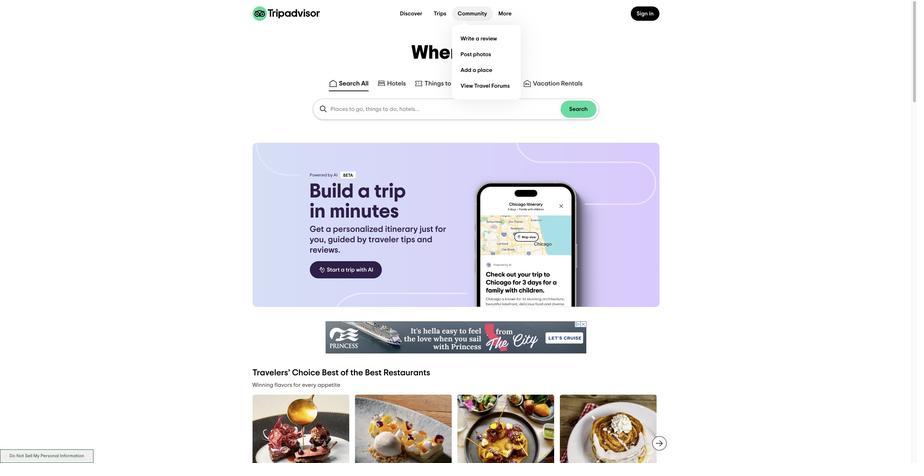 Task type: describe. For each thing, give the bounding box(es) containing it.
choice
[[292, 369, 320, 378]]

for inside build a trip in minutes get a personalized itinerary just for you, guided by traveler tips and reviews.
[[435, 225, 446, 234]]

start
[[327, 267, 340, 273]]

do not sell my personal information
[[10, 454, 84, 459]]

tips
[[401, 236, 415, 244]]

view
[[461, 83, 473, 89]]

hotels
[[387, 81, 406, 87]]

a for start
[[341, 267, 345, 273]]

minutes
[[330, 202, 399, 222]]

search for search
[[569, 106, 588, 112]]

photos
[[473, 51, 491, 57]]

trip for ai
[[346, 267, 355, 273]]

travelers' choice best of the best restaurants
[[252, 369, 430, 378]]

vacation rentals link
[[523, 79, 583, 88]]

things to do link
[[414, 79, 461, 88]]

things
[[425, 81, 444, 87]]

build
[[310, 182, 354, 202]]

every
[[302, 383, 316, 388]]

search image
[[319, 105, 328, 114]]

tripadvisor image
[[252, 6, 320, 21]]

itinerary
[[385, 225, 418, 234]]

restaurants button
[[468, 78, 516, 91]]

with
[[356, 267, 367, 273]]

start a trip with ai button
[[310, 262, 382, 279]]

of
[[341, 369, 348, 378]]

my
[[33, 454, 40, 459]]

to
[[445, 81, 451, 87]]

previous image
[[248, 440, 257, 448]]

advertisement region
[[325, 322, 586, 354]]

trip for minutes
[[374, 182, 406, 202]]

things to do button
[[413, 78, 462, 91]]

restaurants inside button
[[479, 81, 514, 87]]

add a place
[[461, 67, 492, 73]]

reviews.
[[310, 246, 340, 255]]

by inside build a trip in minutes get a personalized itinerary just for you, guided by traveler tips and reviews.
[[357, 236, 367, 244]]

search button
[[561, 101, 596, 118]]

discover
[[400, 11, 422, 16]]

do not sell my personal information button
[[0, 450, 94, 464]]

where to?
[[411, 43, 500, 63]]

winning
[[252, 383, 273, 388]]

add a place link
[[458, 62, 515, 78]]

personal
[[41, 454, 59, 459]]

1 vertical spatial for
[[293, 383, 301, 388]]

forums
[[491, 83, 510, 89]]

vacation
[[533, 81, 560, 87]]

view travel forums link
[[458, 78, 515, 94]]

add
[[461, 67, 471, 73]]

get
[[310, 225, 324, 234]]

vacation rentals button
[[522, 78, 584, 91]]

guided
[[328, 236, 355, 244]]

to?
[[473, 43, 500, 63]]

sign in
[[637, 11, 654, 16]]

travelers'
[[252, 369, 290, 378]]

tab list containing search all
[[0, 76, 912, 93]]

ai inside button
[[368, 267, 373, 273]]



Task type: vqa. For each thing, say whether or not it's contained in the screenshot.
third learn from the bottom
no



Task type: locate. For each thing, give the bounding box(es) containing it.
a inside button
[[341, 267, 345, 273]]

hotels button
[[376, 78, 407, 91]]

powered by ai
[[310, 173, 338, 177]]

write a review link
[[458, 31, 515, 47]]

search
[[339, 81, 360, 87], [569, 106, 588, 112]]

1 best from the left
[[322, 369, 339, 378]]

hotels link
[[377, 79, 406, 88]]

the
[[350, 369, 363, 378]]

1 vertical spatial trip
[[346, 267, 355, 273]]

by right powered
[[328, 173, 333, 177]]

0 horizontal spatial search
[[339, 81, 360, 87]]

0 horizontal spatial ai
[[334, 173, 338, 177]]

0 vertical spatial by
[[328, 173, 333, 177]]

trips button
[[428, 6, 452, 21]]

trip
[[374, 182, 406, 202], [346, 267, 355, 273]]

menu containing write a review
[[452, 25, 521, 100]]

post
[[461, 51, 472, 57]]

do inside things to do link
[[453, 81, 461, 87]]

rentals
[[561, 81, 583, 87]]

menu
[[452, 25, 521, 100]]

1 vertical spatial ai
[[368, 267, 373, 273]]

trips
[[434, 11, 446, 16]]

post photos
[[461, 51, 491, 57]]

powered
[[310, 173, 327, 177]]

where
[[411, 43, 469, 63]]

1 horizontal spatial search
[[569, 106, 588, 112]]

search search field down view
[[313, 99, 598, 119]]

1 horizontal spatial trip
[[374, 182, 406, 202]]

place
[[477, 67, 492, 73]]

more
[[498, 11, 512, 16]]

a right the get
[[326, 225, 331, 234]]

1 horizontal spatial do
[[453, 81, 461, 87]]

0 vertical spatial ai
[[334, 173, 338, 177]]

do inside do not sell my personal information button
[[10, 454, 15, 459]]

restaurants link
[[469, 79, 514, 88]]

search inside tab list
[[339, 81, 360, 87]]

0 vertical spatial restaurants
[[479, 81, 514, 87]]

discover button
[[394, 6, 428, 21]]

by
[[328, 173, 333, 177], [357, 236, 367, 244]]

ai right with in the left of the page
[[368, 267, 373, 273]]

search search field containing search
[[313, 99, 598, 119]]

you,
[[310, 236, 326, 244]]

personalized
[[333, 225, 383, 234]]

2 best from the left
[[365, 369, 382, 378]]

view travel forums
[[461, 83, 510, 89]]

search for search all
[[339, 81, 360, 87]]

write
[[461, 36, 475, 41]]

trip inside build a trip in minutes get a personalized itinerary just for you, guided by traveler tips and reviews.
[[374, 182, 406, 202]]

community
[[458, 11, 487, 16]]

for
[[435, 225, 446, 234], [293, 383, 301, 388]]

trip inside button
[[346, 267, 355, 273]]

1 horizontal spatial best
[[365, 369, 382, 378]]

0 vertical spatial in
[[649, 11, 654, 16]]

in inside sign in link
[[649, 11, 654, 16]]

1 vertical spatial restaurants
[[384, 369, 430, 378]]

by down personalized
[[357, 236, 367, 244]]

best up appetite
[[322, 369, 339, 378]]

Search search field
[[313, 99, 598, 119], [330, 106, 561, 112]]

0 vertical spatial do
[[453, 81, 461, 87]]

traveler
[[369, 236, 399, 244]]

a for build
[[358, 182, 370, 202]]

do right to
[[453, 81, 461, 87]]

sign in link
[[631, 6, 659, 21]]

1 horizontal spatial ai
[[368, 267, 373, 273]]

a for write
[[476, 36, 479, 41]]

more button
[[493, 6, 517, 21]]

search all button
[[328, 78, 370, 91]]

just
[[420, 225, 433, 234]]

do left not
[[10, 454, 15, 459]]

0 horizontal spatial trip
[[346, 267, 355, 273]]

sign
[[637, 11, 648, 16]]

0 horizontal spatial restaurants
[[384, 369, 430, 378]]

a right add
[[473, 67, 476, 73]]

restaurants
[[479, 81, 514, 87], [384, 369, 430, 378]]

1 horizontal spatial in
[[649, 11, 654, 16]]

1 horizontal spatial for
[[435, 225, 446, 234]]

winning flavors for every appetite
[[252, 383, 340, 388]]

all
[[361, 81, 369, 87]]

build a trip in minutes get a personalized itinerary just for you, guided by traveler tips and reviews.
[[310, 182, 446, 255]]

and
[[417, 236, 432, 244]]

in right sign
[[649, 11, 654, 16]]

1 horizontal spatial by
[[357, 236, 367, 244]]

0 horizontal spatial by
[[328, 173, 333, 177]]

in up the get
[[310, 202, 326, 222]]

a for add
[[473, 67, 476, 73]]

a right the build
[[358, 182, 370, 202]]

post photos link
[[458, 47, 515, 62]]

a
[[476, 36, 479, 41], [473, 67, 476, 73], [358, 182, 370, 202], [326, 225, 331, 234], [341, 267, 345, 273]]

1 vertical spatial in
[[310, 202, 326, 222]]

travel
[[474, 83, 490, 89]]

search search field down to
[[330, 106, 561, 112]]

ai
[[334, 173, 338, 177], [368, 267, 373, 273]]

search inside search field
[[569, 106, 588, 112]]

things to do
[[425, 81, 461, 87]]

for left every
[[293, 383, 301, 388]]

a right start
[[341, 267, 345, 273]]

do
[[453, 81, 461, 87], [10, 454, 15, 459]]

1 vertical spatial do
[[10, 454, 15, 459]]

next image
[[655, 440, 664, 448]]

flavors
[[274, 383, 292, 388]]

in
[[649, 11, 654, 16], [310, 202, 326, 222]]

beta
[[343, 173, 353, 178]]

review
[[481, 36, 497, 41]]

search down rentals at the right top
[[569, 106, 588, 112]]

in inside build a trip in minutes get a personalized itinerary just for you, guided by traveler tips and reviews.
[[310, 202, 326, 222]]

1 vertical spatial by
[[357, 236, 367, 244]]

0 horizontal spatial best
[[322, 369, 339, 378]]

0 horizontal spatial in
[[310, 202, 326, 222]]

write a review
[[461, 36, 497, 41]]

best
[[322, 369, 339, 378], [365, 369, 382, 378]]

search left all
[[339, 81, 360, 87]]

0 vertical spatial search
[[339, 81, 360, 87]]

sell
[[25, 454, 32, 459]]

appetite
[[318, 383, 340, 388]]

best right the on the left of page
[[365, 369, 382, 378]]

community button
[[452, 6, 493, 21]]

search all
[[339, 81, 369, 87]]

for right just
[[435, 225, 446, 234]]

0 horizontal spatial for
[[293, 383, 301, 388]]

vacation rentals
[[533, 81, 583, 87]]

tab list
[[0, 76, 912, 93]]

ai left beta
[[334, 173, 338, 177]]

0 horizontal spatial do
[[10, 454, 15, 459]]

0 vertical spatial trip
[[374, 182, 406, 202]]

start a trip with ai
[[327, 267, 373, 273]]

1 vertical spatial search
[[569, 106, 588, 112]]

information
[[60, 454, 84, 459]]

a right 'write'
[[476, 36, 479, 41]]

0 vertical spatial for
[[435, 225, 446, 234]]

1 horizontal spatial restaurants
[[479, 81, 514, 87]]

not
[[16, 454, 24, 459]]



